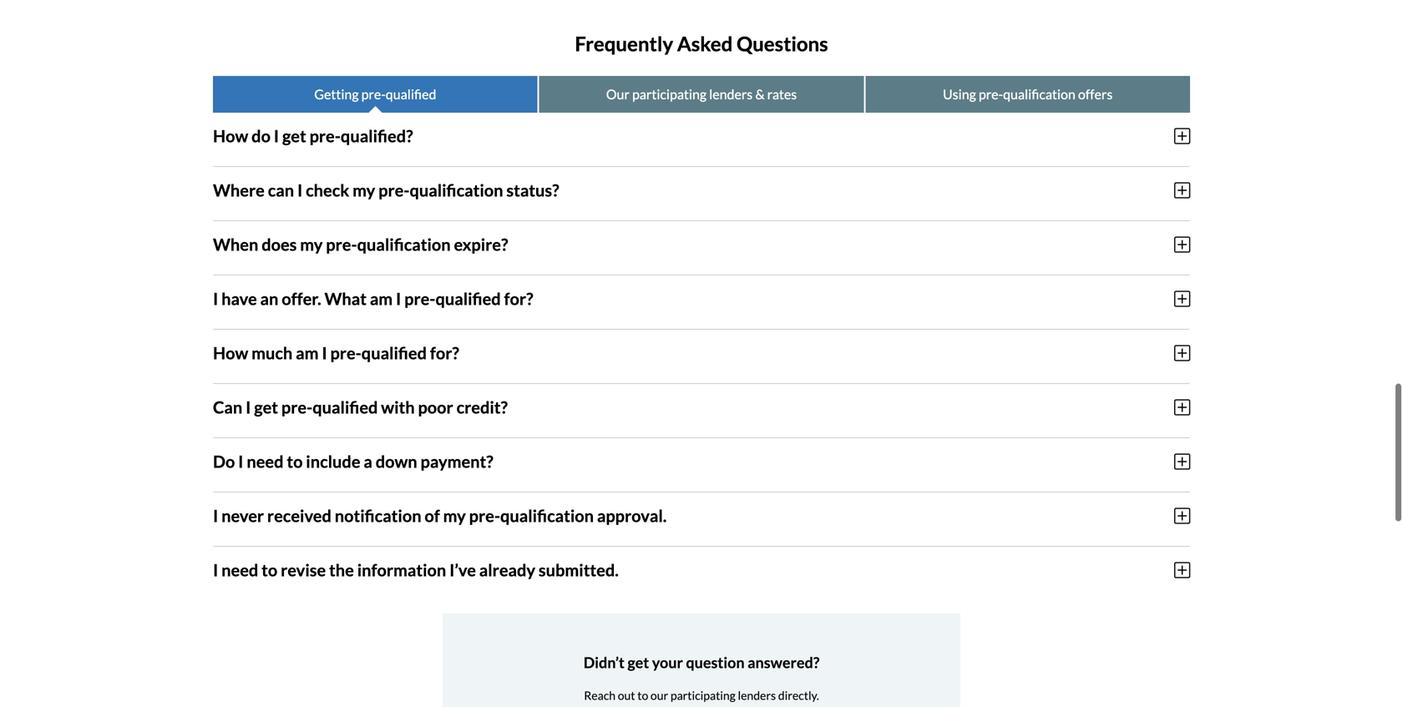 Task type: describe. For each thing, give the bounding box(es) containing it.
offer.
[[282, 289, 321, 309]]

plus square image inside "how do i get pre-qualified?" 'button'
[[1175, 127, 1191, 145]]

how for how much am i pre-qualified for?
[[213, 343, 248, 363]]

i inside 'button'
[[274, 126, 279, 146]]

much
[[252, 343, 293, 363]]

can
[[213, 398, 243, 418]]

how much am i pre-qualified for? button
[[213, 330, 1191, 377]]

0 vertical spatial need
[[247, 452, 284, 472]]

plus square image inside can i get pre-qualified with poor credit? button
[[1175, 398, 1191, 417]]

participating inside our participating lenders & rates button
[[632, 86, 707, 102]]

expire?
[[454, 235, 508, 255]]

received
[[267, 506, 332, 526]]

how do i get pre-qualified? button
[[213, 113, 1191, 159]]

qualified inside i have an offer. what am i pre-qualified for? button
[[436, 289, 501, 309]]

how do i get pre-qualified?
[[213, 126, 413, 146]]

1 vertical spatial lenders
[[738, 689, 776, 703]]

plus square image inside 'when does my pre-qualification expire?' button
[[1175, 235, 1191, 254]]

directly.
[[779, 689, 819, 703]]

2 horizontal spatial my
[[443, 506, 466, 526]]

our participating lenders & rates
[[606, 86, 797, 102]]

plus square image for qualified
[[1175, 290, 1191, 308]]

credit?
[[457, 398, 508, 418]]

1 vertical spatial need
[[222, 560, 258, 581]]

do
[[213, 452, 235, 472]]

with
[[381, 398, 415, 418]]

answered?
[[748, 654, 820, 672]]

pre- inside 'when does my pre-qualification expire?' button
[[326, 235, 357, 255]]

getting
[[314, 86, 359, 102]]

lenders inside button
[[710, 86, 753, 102]]

do i need to include a down payment? button
[[213, 438, 1191, 485]]

i have an offer. what am i pre-qualified for?
[[213, 289, 533, 309]]

1 vertical spatial am
[[296, 343, 319, 363]]

using pre-qualification offers
[[943, 86, 1113, 102]]

when does my pre-qualification expire?
[[213, 235, 508, 255]]

0 horizontal spatial for?
[[430, 343, 459, 363]]

pre- inside can i get pre-qualified with poor credit? button
[[281, 398, 313, 418]]

getting pre-qualified button
[[213, 76, 538, 113]]

the
[[329, 560, 354, 581]]

1 horizontal spatial my
[[353, 180, 375, 200]]

when
[[213, 235, 258, 255]]

notification
[[335, 506, 422, 526]]

i've
[[450, 560, 476, 581]]

plus square image for down
[[1175, 453, 1191, 471]]

asked
[[677, 32, 733, 56]]

our participating lenders & rates button
[[539, 76, 864, 113]]

didn't get your question answered?
[[584, 654, 820, 672]]

when does my pre-qualification expire? button
[[213, 221, 1191, 268]]

include
[[306, 452, 361, 472]]

our
[[651, 689, 669, 703]]

information
[[357, 560, 446, 581]]

qualification inside button
[[1004, 86, 1076, 102]]

do
[[252, 126, 271, 146]]

getting pre-qualified
[[314, 86, 436, 102]]

check
[[306, 180, 349, 200]]

where can i check my pre-qualification status?
[[213, 180, 559, 200]]

pre- inside "i never received notification of my pre-qualification approval." button
[[469, 506, 501, 526]]

does
[[262, 235, 297, 255]]

can
[[268, 180, 294, 200]]

reach
[[584, 689, 616, 703]]

to for reach
[[638, 689, 649, 703]]

have
[[222, 289, 257, 309]]

pre- inside using pre-qualification offers button
[[979, 86, 1004, 102]]

qualified inside can i get pre-qualified with poor credit? button
[[313, 398, 378, 418]]

plus square image for qualification
[[1175, 181, 1191, 200]]

qualification up submitted.
[[501, 506, 594, 526]]



Task type: locate. For each thing, give the bounding box(es) containing it.
pre- inside getting pre-qualified button
[[361, 86, 386, 102]]

for? down expire?
[[504, 289, 533, 309]]

0 vertical spatial my
[[353, 180, 375, 200]]

1 horizontal spatial am
[[370, 289, 393, 309]]

am right much
[[296, 343, 319, 363]]

reach out to our participating lenders directly.
[[584, 689, 819, 703]]

do i need to include a down payment?
[[213, 452, 494, 472]]

pre- down getting
[[310, 126, 341, 146]]

using pre-qualification offers button
[[866, 76, 1191, 113]]

how inside 'button'
[[213, 126, 248, 146]]

to right out on the bottom left of the page
[[638, 689, 649, 703]]

where
[[213, 180, 265, 200]]

plus square image inside how much am i pre-qualified for? button
[[1175, 344, 1191, 362]]

pre- right what
[[405, 289, 436, 309]]

1 vertical spatial to
[[262, 560, 278, 581]]

how much am i pre-qualified for?
[[213, 343, 459, 363]]

approval.
[[597, 506, 667, 526]]

plus square image inside "i never received notification of my pre-qualification approval." button
[[1175, 507, 1191, 525]]

0 vertical spatial am
[[370, 289, 393, 309]]

0 vertical spatial participating
[[632, 86, 707, 102]]

a
[[364, 452, 373, 472]]

2 vertical spatial get
[[628, 654, 649, 672]]

to
[[287, 452, 303, 472], [262, 560, 278, 581], [638, 689, 649, 703]]

am
[[370, 289, 393, 309], [296, 343, 319, 363]]

3 plus square image from the top
[[1175, 235, 1191, 254]]

2 plus square image from the top
[[1175, 181, 1191, 200]]

plus square image inside i have an offer. what am i pre-qualified for? button
[[1175, 290, 1191, 308]]

frequently asked questions
[[575, 32, 829, 56]]

pre- down what
[[330, 343, 362, 363]]

qualified up qualified?
[[386, 86, 436, 102]]

what
[[325, 289, 367, 309]]

didn't
[[584, 654, 625, 672]]

plus square image inside do i need to include a down payment? button
[[1175, 453, 1191, 471]]

1 plus square image from the top
[[1175, 290, 1191, 308]]

down
[[376, 452, 417, 472]]

i never received notification of my pre-qualification approval.
[[213, 506, 667, 526]]

i never received notification of my pre-qualification approval. button
[[213, 493, 1191, 540]]

qualification
[[1004, 86, 1076, 102], [410, 180, 503, 200], [357, 235, 451, 255], [501, 506, 594, 526]]

revise
[[281, 560, 326, 581]]

pre-
[[361, 86, 386, 102], [979, 86, 1004, 102], [310, 126, 341, 146], [379, 180, 410, 200], [326, 235, 357, 255], [405, 289, 436, 309], [330, 343, 362, 363], [281, 398, 313, 418], [469, 506, 501, 526]]

1 how from the top
[[213, 126, 248, 146]]

how inside button
[[213, 343, 248, 363]]

question
[[686, 654, 745, 672]]

qualification left the offers
[[1004, 86, 1076, 102]]

plus square image for submitted.
[[1175, 561, 1191, 580]]

to left include
[[287, 452, 303, 472]]

qualified up with
[[362, 343, 427, 363]]

0 vertical spatial for?
[[504, 289, 533, 309]]

am right what
[[370, 289, 393, 309]]

pre- right getting
[[361, 86, 386, 102]]

qualified inside getting pre-qualified button
[[386, 86, 436, 102]]

qualification up expire?
[[410, 180, 503, 200]]

1 horizontal spatial get
[[282, 126, 306, 146]]

getting pre-qualified tab panel
[[213, 113, 1191, 601]]

where can i check my pre-qualification status? button
[[213, 167, 1191, 214]]

lenders left the directly.
[[738, 689, 776, 703]]

our
[[606, 86, 630, 102]]

1 plus square image from the top
[[1175, 127, 1191, 145]]

how for how do i get pre-qualified?
[[213, 126, 248, 146]]

2 horizontal spatial to
[[638, 689, 649, 703]]

2 plus square image from the top
[[1175, 398, 1191, 417]]

for?
[[504, 289, 533, 309], [430, 343, 459, 363]]

0 vertical spatial to
[[287, 452, 303, 472]]

frequently asked questions tab list
[[213, 76, 1191, 113]]

1 vertical spatial my
[[300, 235, 323, 255]]

to for i
[[262, 560, 278, 581]]

0 horizontal spatial to
[[262, 560, 278, 581]]

payment?
[[421, 452, 494, 472]]

5 plus square image from the top
[[1175, 453, 1191, 471]]

plus square image inside i need to revise the information i've already submitted. button
[[1175, 561, 1191, 580]]

lenders left &
[[710, 86, 753, 102]]

2 how from the top
[[213, 343, 248, 363]]

i have an offer. what am i pre-qualified for? button
[[213, 276, 1191, 322]]

get inside button
[[254, 398, 278, 418]]

4 plus square image from the top
[[1175, 344, 1191, 362]]

plus square image for approval.
[[1175, 507, 1191, 525]]

pre- inside where can i check my pre-qualification status? button
[[379, 180, 410, 200]]

qualified down expire?
[[436, 289, 501, 309]]

need down never
[[222, 560, 258, 581]]

3 plus square image from the top
[[1175, 507, 1191, 525]]

get left your
[[628, 654, 649, 672]]

can i get pre-qualified with poor credit?
[[213, 398, 508, 418]]

to left revise
[[262, 560, 278, 581]]

1 vertical spatial how
[[213, 343, 248, 363]]

pre- inside "how do i get pre-qualified?" 'button'
[[310, 126, 341, 146]]

using
[[943, 86, 977, 102]]

i
[[274, 126, 279, 146], [297, 180, 303, 200], [213, 289, 218, 309], [396, 289, 401, 309], [322, 343, 327, 363], [246, 398, 251, 418], [238, 452, 244, 472], [213, 506, 218, 526], [213, 560, 218, 581]]

out
[[618, 689, 635, 703]]

pre- down much
[[281, 398, 313, 418]]

of
[[425, 506, 440, 526]]

poor
[[418, 398, 453, 418]]

i need to revise the information i've already submitted. button
[[213, 547, 1191, 594]]

your
[[652, 654, 683, 672]]

qualification down where can i check my pre-qualification status?
[[357, 235, 451, 255]]

0 vertical spatial how
[[213, 126, 248, 146]]

participating down didn't get your question answered?
[[671, 689, 736, 703]]

0 horizontal spatial get
[[254, 398, 278, 418]]

plus square image
[[1175, 127, 1191, 145], [1175, 181, 1191, 200], [1175, 235, 1191, 254], [1175, 344, 1191, 362], [1175, 453, 1191, 471]]

pre- up what
[[326, 235, 357, 255]]

get
[[282, 126, 306, 146], [254, 398, 278, 418], [628, 654, 649, 672]]

4 plus square image from the top
[[1175, 561, 1191, 580]]

qualified?
[[341, 126, 413, 146]]

1 vertical spatial participating
[[671, 689, 736, 703]]

0 horizontal spatial my
[[300, 235, 323, 255]]

how left do
[[213, 126, 248, 146]]

1 horizontal spatial to
[[287, 452, 303, 472]]

i need to revise the information i've already submitted.
[[213, 560, 619, 581]]

participating right 'our'
[[632, 86, 707, 102]]

qualified inside how much am i pre-qualified for? button
[[362, 343, 427, 363]]

pre- right using on the right top of page
[[979, 86, 1004, 102]]

pre- right of
[[469, 506, 501, 526]]

need
[[247, 452, 284, 472], [222, 560, 258, 581]]

2 vertical spatial to
[[638, 689, 649, 703]]

rates
[[768, 86, 797, 102]]

1 vertical spatial get
[[254, 398, 278, 418]]

get right can
[[254, 398, 278, 418]]

pre- down qualified?
[[379, 180, 410, 200]]

my
[[353, 180, 375, 200], [300, 235, 323, 255], [443, 506, 466, 526]]

already
[[479, 560, 536, 581]]

for? up poor
[[430, 343, 459, 363]]

2 vertical spatial my
[[443, 506, 466, 526]]

never
[[222, 506, 264, 526]]

0 vertical spatial get
[[282, 126, 306, 146]]

frequently
[[575, 32, 674, 56]]

plus square image
[[1175, 290, 1191, 308], [1175, 398, 1191, 417], [1175, 507, 1191, 525], [1175, 561, 1191, 580]]

how left much
[[213, 343, 248, 363]]

get inside 'button'
[[282, 126, 306, 146]]

how
[[213, 126, 248, 146], [213, 343, 248, 363]]

status?
[[507, 180, 559, 200]]

get right do
[[282, 126, 306, 146]]

1 vertical spatial for?
[[430, 343, 459, 363]]

qualified left with
[[313, 398, 378, 418]]

submitted.
[[539, 560, 619, 581]]

plus square image for for?
[[1175, 344, 1191, 362]]

my right check
[[353, 180, 375, 200]]

offers
[[1079, 86, 1113, 102]]

an
[[260, 289, 279, 309]]

my right does
[[300, 235, 323, 255]]

pre- inside how much am i pre-qualified for? button
[[330, 343, 362, 363]]

pre- inside i have an offer. what am i pre-qualified for? button
[[405, 289, 436, 309]]

2 horizontal spatial get
[[628, 654, 649, 672]]

can i get pre-qualified with poor credit? button
[[213, 384, 1191, 431]]

questions
[[737, 32, 829, 56]]

&
[[756, 86, 765, 102]]

plus square image inside where can i check my pre-qualification status? button
[[1175, 181, 1191, 200]]

1 horizontal spatial for?
[[504, 289, 533, 309]]

participating
[[632, 86, 707, 102], [671, 689, 736, 703]]

my right of
[[443, 506, 466, 526]]

0 horizontal spatial am
[[296, 343, 319, 363]]

need right do
[[247, 452, 284, 472]]

0 vertical spatial lenders
[[710, 86, 753, 102]]

qualified
[[386, 86, 436, 102], [436, 289, 501, 309], [362, 343, 427, 363], [313, 398, 378, 418]]

lenders
[[710, 86, 753, 102], [738, 689, 776, 703]]



Task type: vqa. For each thing, say whether or not it's contained in the screenshot.
Here
no



